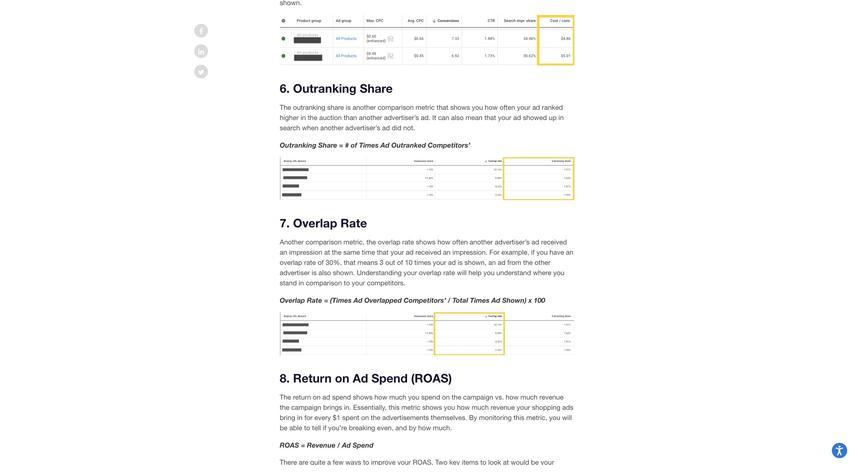 Task type: locate. For each thing, give the bounding box(es) containing it.
another
[[353, 103, 376, 111], [359, 113, 382, 121], [320, 124, 344, 132], [470, 238, 493, 246]]

shows inside 'another comparison metric, the overlap rate shows how often another advertiser's ad received an impression at the same time that your ad received an impression. for example, if you have an overlap rate of 30%, that means 3 out of 10 times your ad is shown, an ad from the other advertiser is also shown. understanding your overlap rate will help you understand where you stand in comparison to your competitors.'
[[416, 238, 436, 246]]

spend down the (roas)
[[421, 393, 440, 401]]

0 vertical spatial received
[[541, 238, 567, 246]]

have
[[550, 248, 564, 256]]

spent
[[342, 414, 360, 422]]

1 horizontal spatial =
[[324, 296, 328, 304]]

0 vertical spatial campaign
[[463, 393, 494, 401]]

you inside the outranking share is another comparison metric that shows you how often your ad ranked higher in the auction than another advertiser's ad. it can also mean that your ad showed up in search when another advertiser's ad did not.
[[472, 103, 483, 111]]

8.
[[280, 371, 290, 386]]

0 vertical spatial also
[[451, 113, 464, 121]]

stand
[[280, 279, 297, 287]]

comparison down shown.
[[306, 279, 342, 287]]

rate up same
[[341, 216, 367, 230]]

1 vertical spatial if
[[323, 424, 327, 432]]

the outranking share is another comparison metric that shows you how often your ad ranked higher in the auction than another advertiser's ad. it can also mean that your ad showed up in search when another advertiser's ad did not.
[[280, 103, 564, 132]]

1 horizontal spatial will
[[562, 414, 572, 422]]

to down shown.
[[344, 279, 350, 287]]

1 vertical spatial received
[[416, 248, 441, 256]]

ad
[[533, 103, 540, 111], [514, 113, 521, 121], [382, 124, 390, 132], [532, 238, 540, 246], [406, 248, 414, 256], [448, 259, 456, 266], [498, 259, 506, 266], [323, 393, 330, 401]]

= right the roas
[[301, 441, 305, 449]]

tell
[[312, 424, 321, 432]]

metric
[[416, 103, 435, 111], [402, 404, 421, 411]]

overlap up out
[[378, 238, 401, 246]]

another right than
[[359, 113, 382, 121]]

1 vertical spatial revenue
[[491, 404, 515, 411]]

another up impression. on the bottom
[[470, 238, 493, 246]]

0 horizontal spatial metric,
[[344, 238, 365, 246]]

overlapped
[[364, 296, 402, 304]]

up
[[549, 113, 557, 121]]

/ left total
[[448, 296, 451, 304]]

metric,
[[344, 238, 365, 246], [527, 414, 548, 422]]

1 vertical spatial often
[[453, 238, 468, 246]]

advertiser's down than
[[346, 124, 380, 132]]

open accessibe: accessibility options, statement and help image
[[836, 446, 844, 456]]

also right can
[[451, 113, 464, 121]]

comparison
[[378, 103, 414, 111], [306, 238, 342, 246], [306, 279, 342, 287]]

1 horizontal spatial is
[[346, 103, 351, 111]]

your left showed
[[498, 113, 512, 121]]

an
[[280, 248, 287, 256], [443, 248, 451, 256], [566, 248, 574, 256], [489, 259, 496, 266]]

you up mean
[[472, 103, 483, 111]]

0 horizontal spatial if
[[323, 424, 327, 432]]

in down advertiser
[[299, 279, 304, 287]]

will inside 'another comparison metric, the overlap rate shows how often another advertiser's ad received an impression at the same time that your ad received an impression. for example, if you have an overlap rate of 30%, that means 3 out of 10 times your ad is shown, an ad from the other advertiser is also shown. understanding your overlap rate will help you understand where you stand in comparison to your competitors.'
[[457, 269, 467, 277]]

overlap up another at the left bottom
[[293, 216, 337, 230]]

shows up mean
[[451, 103, 470, 111]]

in left for
[[297, 414, 303, 422]]

your
[[517, 103, 531, 111], [498, 113, 512, 121], [391, 248, 404, 256], [433, 259, 446, 266], [404, 269, 417, 277], [352, 279, 365, 287], [517, 404, 530, 411]]

the inside the return on ad spend shows how much you spend on the campaign vs. how much revenue the campaign brings in. essentially, this metric shows you how much revenue your shopping ads bring in for every $1 spent on the advertisements themselves. by monitoring this metric, you will be able to tell if you're breaking even, and by how much.
[[280, 393, 291, 401]]

revenue down the vs.
[[491, 404, 515, 411]]

0 horizontal spatial rate
[[307, 296, 322, 304]]

100
[[534, 296, 546, 304]]

advertiser's up did
[[384, 113, 419, 121]]

overlap
[[293, 216, 337, 230], [280, 296, 305, 304]]

metric, inside the return on ad spend shows how much you spend on the campaign vs. how much revenue the campaign brings in. essentially, this metric shows you how much revenue your shopping ads bring in for every $1 spent on the advertisements themselves. by monitoring this metric, you will be able to tell if you're breaking even, and by how much.
[[527, 414, 548, 422]]

1 vertical spatial rate
[[304, 259, 316, 266]]

0 vertical spatial share
[[360, 81, 393, 96]]

on up in.
[[335, 371, 350, 386]]

0 horizontal spatial /
[[338, 441, 340, 449]]

shows up themselves.
[[423, 404, 442, 411]]

spend
[[372, 371, 408, 386], [353, 441, 374, 449]]

metric inside the outranking share is another comparison metric that shows you how often your ad ranked higher in the auction than another advertiser's ad. it can also mean that your ad showed up in search when another advertiser's ad did not.
[[416, 103, 435, 111]]

0 horizontal spatial is
[[312, 269, 317, 277]]

it
[[433, 113, 436, 121]]

competitors' down can
[[428, 141, 470, 149]]

1 the from the top
[[280, 103, 291, 111]]

your right times
[[433, 259, 446, 266]]

2 horizontal spatial overlap
[[419, 269, 442, 277]]

impression.
[[453, 248, 488, 256]]

= left #
[[339, 141, 343, 149]]

understand
[[497, 269, 531, 277]]

be
[[280, 424, 288, 432]]

your inside the return on ad spend shows how much you spend on the campaign vs. how much revenue the campaign brings in. essentially, this metric shows you how much revenue your shopping ads bring in for every $1 spent on the advertisements themselves. by monitoring this metric, you will be able to tell if you're breaking even, and by how much.
[[517, 404, 530, 411]]

2 the from the top
[[280, 393, 291, 401]]

6. outranking share
[[280, 81, 393, 96]]

1 vertical spatial also
[[319, 269, 331, 277]]

1 horizontal spatial advertiser's
[[384, 113, 419, 121]]

also down 30%,
[[319, 269, 331, 277]]

1 horizontal spatial this
[[514, 414, 525, 422]]

bring
[[280, 414, 295, 422]]

1 vertical spatial metric
[[402, 404, 421, 411]]

the left return
[[280, 393, 291, 401]]

0 horizontal spatial also
[[319, 269, 331, 277]]

1 vertical spatial overlap
[[280, 259, 302, 266]]

in right the up
[[559, 113, 564, 121]]

much up shopping
[[521, 393, 538, 401]]

google shopping outranking share image
[[280, 157, 575, 200]]

much
[[389, 393, 407, 401], [521, 393, 538, 401], [472, 404, 489, 411]]

2 horizontal spatial advertiser's
[[495, 238, 530, 246]]

outranking
[[293, 81, 357, 96], [280, 141, 317, 149]]

if up other
[[531, 248, 535, 256]]

can
[[438, 113, 450, 121]]

1 vertical spatial /
[[338, 441, 340, 449]]

1 horizontal spatial received
[[541, 238, 567, 246]]

the inside the outranking share is another comparison metric that shows you how often your ad ranked higher in the auction than another advertiser's ad. it can also mean that your ad showed up in search when another advertiser's ad did not.
[[308, 113, 318, 121]]

0 horizontal spatial =
[[301, 441, 305, 449]]

you up other
[[537, 248, 548, 256]]

rate down impression
[[304, 259, 316, 266]]

/ down you're
[[338, 441, 340, 449]]

0 horizontal spatial of
[[318, 259, 324, 266]]

will down ads
[[562, 414, 572, 422]]

0 horizontal spatial overlap
[[280, 259, 302, 266]]

that
[[437, 103, 449, 111], [485, 113, 496, 121], [377, 248, 389, 256], [344, 259, 356, 266]]

times
[[359, 141, 379, 149], [470, 296, 490, 304]]

you right where
[[554, 269, 565, 277]]

1 vertical spatial the
[[280, 393, 291, 401]]

mean
[[466, 113, 483, 121]]

roas
[[280, 441, 299, 449]]

shown.
[[333, 269, 355, 277]]

shows
[[451, 103, 470, 111], [416, 238, 436, 246], [353, 393, 373, 401], [423, 404, 442, 411]]

0 vertical spatial comparison
[[378, 103, 414, 111]]

0 horizontal spatial times
[[359, 141, 379, 149]]

if
[[531, 248, 535, 256], [323, 424, 327, 432]]

will
[[457, 269, 467, 277], [562, 414, 572, 422]]

the up the bring
[[280, 404, 290, 411]]

revenue up shopping
[[540, 393, 564, 401]]

on
[[335, 371, 350, 386], [313, 393, 321, 401], [442, 393, 450, 401], [361, 414, 369, 422]]

1 vertical spatial this
[[514, 414, 525, 422]]

also
[[451, 113, 464, 121], [319, 269, 331, 277]]

rate up '10' in the bottom left of the page
[[402, 238, 414, 246]]

ad up '10' in the bottom left of the page
[[406, 248, 414, 256]]

revenue
[[540, 393, 564, 401], [491, 404, 515, 411]]

overlap down times
[[419, 269, 442, 277]]

1 vertical spatial rate
[[307, 296, 322, 304]]

the inside the outranking share is another comparison metric that shows you how often your ad ranked higher in the auction than another advertiser's ad. it can also mean that your ad showed up in search when another advertiser's ad did not.
[[280, 103, 291, 111]]

0 vertical spatial the
[[280, 103, 291, 111]]

0 horizontal spatial spend
[[332, 393, 351, 401]]

rate left the help
[[444, 269, 455, 277]]

by
[[469, 414, 477, 422]]

competitors.
[[367, 279, 406, 287]]

0 vertical spatial this
[[389, 404, 400, 411]]

0 vertical spatial metric,
[[344, 238, 365, 246]]

0 vertical spatial rate
[[341, 216, 367, 230]]

by
[[409, 424, 417, 432]]

also inside the outranking share is another comparison metric that shows you how often your ad ranked higher in the auction than another advertiser's ad. it can also mean that your ad showed up in search when another advertiser's ad did not.
[[451, 113, 464, 121]]

metric, up same
[[344, 238, 365, 246]]

=
[[339, 141, 343, 149], [324, 296, 328, 304], [301, 441, 305, 449]]

2 horizontal spatial is
[[458, 259, 463, 266]]

2 horizontal spatial much
[[521, 393, 538, 401]]

30%,
[[326, 259, 342, 266]]

another down auction
[[320, 124, 344, 132]]

advertisements
[[383, 414, 429, 422]]

this
[[389, 404, 400, 411], [514, 414, 525, 422]]

this up advertisements
[[389, 404, 400, 411]]

overlap
[[378, 238, 401, 246], [280, 259, 302, 266], [419, 269, 442, 277]]

rate
[[402, 238, 414, 246], [304, 259, 316, 266], [444, 269, 455, 277]]

0 vertical spatial times
[[359, 141, 379, 149]]

is down impression. on the bottom
[[458, 259, 463, 266]]

0 vertical spatial /
[[448, 296, 451, 304]]

the return on ad spend shows how much you spend on the campaign vs. how much revenue the campaign brings in. essentially, this metric shows you how much revenue your shopping ads bring in for every $1 spent on the advertisements themselves. by monitoring this metric, you will be able to tell if you're breaking even, and by how much.
[[280, 393, 574, 432]]

of
[[351, 141, 357, 149], [318, 259, 324, 266], [397, 259, 403, 266]]

on right return
[[313, 393, 321, 401]]

1 horizontal spatial often
[[500, 103, 515, 111]]

much up by
[[472, 404, 489, 411]]

2 horizontal spatial =
[[339, 141, 343, 149]]

times right #
[[359, 141, 379, 149]]

also inside 'another comparison metric, the overlap rate shows how often another advertiser's ad received an impression at the same time that your ad received an impression. for example, if you have an overlap rate of 30%, that means 3 out of 10 times your ad is shown, an ad from the other advertiser is also shown. understanding your overlap rate will help you understand where you stand in comparison to your competitors.'
[[319, 269, 331, 277]]

= left "(times"
[[324, 296, 328, 304]]

campaign up for
[[291, 404, 321, 411]]

is up than
[[346, 103, 351, 111]]

2 vertical spatial advertiser's
[[495, 238, 530, 246]]

1 horizontal spatial metric,
[[527, 414, 548, 422]]

2 vertical spatial is
[[312, 269, 317, 277]]

your left shopping
[[517, 404, 530, 411]]

0 horizontal spatial to
[[304, 424, 310, 432]]

your down shown.
[[352, 279, 365, 287]]

campaign up by
[[463, 393, 494, 401]]

1 horizontal spatial if
[[531, 248, 535, 256]]

outranking share = # of times ad outranked competitors'
[[280, 141, 470, 149]]

rate left "(times"
[[307, 296, 322, 304]]

1 vertical spatial advertiser's
[[346, 124, 380, 132]]

how
[[485, 103, 498, 111], [438, 238, 451, 246], [375, 393, 388, 401], [506, 393, 519, 401], [457, 404, 470, 411], [418, 424, 431, 432]]

1 vertical spatial metric,
[[527, 414, 548, 422]]

1 vertical spatial competitors'
[[404, 296, 446, 304]]

outranking down search
[[280, 141, 317, 149]]

1 vertical spatial will
[[562, 414, 572, 422]]

1 vertical spatial overlap
[[280, 296, 305, 304]]

received
[[541, 238, 567, 246], [416, 248, 441, 256]]

1 vertical spatial to
[[304, 424, 310, 432]]

competitors' up google shopping overlap rate image at the bottom
[[404, 296, 446, 304]]

0 vertical spatial if
[[531, 248, 535, 256]]

0 horizontal spatial revenue
[[491, 404, 515, 411]]

2 spend from the left
[[421, 393, 440, 401]]

will left the help
[[457, 269, 467, 277]]

/
[[448, 296, 451, 304], [338, 441, 340, 449]]

comparison up at
[[306, 238, 342, 246]]

1 vertical spatial =
[[324, 296, 328, 304]]

the
[[280, 103, 291, 111], [280, 393, 291, 401]]

the up when
[[308, 113, 318, 121]]

0 vertical spatial rate
[[402, 238, 414, 246]]

0 vertical spatial overlap
[[378, 238, 401, 246]]

ad down the for
[[498, 259, 506, 266]]

the for the outranking share is another comparison metric that shows you how often your ad ranked higher in the auction than another advertiser's ad. it can also mean that your ad showed up in search when another advertiser's ad did not.
[[280, 103, 291, 111]]

in
[[301, 113, 306, 121], [559, 113, 564, 121], [299, 279, 304, 287], [297, 414, 303, 422]]

an right have
[[566, 248, 574, 256]]

means
[[358, 259, 378, 266]]

0 horizontal spatial campaign
[[291, 404, 321, 411]]

an down another at the left bottom
[[280, 248, 287, 256]]

0 vertical spatial =
[[339, 141, 343, 149]]

1 horizontal spatial spend
[[421, 393, 440, 401]]

if right tell
[[323, 424, 327, 432]]

0 vertical spatial to
[[344, 279, 350, 287]]

ad up brings
[[323, 393, 330, 401]]

example,
[[502, 248, 530, 256]]

0 vertical spatial will
[[457, 269, 467, 277]]

rate
[[341, 216, 367, 230], [307, 296, 322, 304]]

showed
[[523, 113, 547, 121]]

of left '10' in the bottom left of the page
[[397, 259, 403, 266]]

google shopping overlap rate image
[[280, 312, 575, 356]]

ad inside the return on ad spend shows how much you spend on the campaign vs. how much revenue the campaign brings in. essentially, this metric shows you how much revenue your shopping ads bring in for every $1 spent on the advertisements themselves. by monitoring this metric, you will be able to tell if you're breaking even, and by how much.
[[323, 393, 330, 401]]

shown)
[[502, 296, 527, 304]]

0 vertical spatial competitors'
[[428, 141, 470, 149]]

0 vertical spatial metric
[[416, 103, 435, 111]]

on up themselves.
[[442, 393, 450, 401]]

1 vertical spatial share
[[318, 141, 337, 149]]

1 horizontal spatial share
[[360, 81, 393, 96]]

0 vertical spatial outranking
[[293, 81, 357, 96]]

outranking up share
[[293, 81, 357, 96]]

7.
[[280, 216, 290, 230]]

received up times
[[416, 248, 441, 256]]

every
[[315, 414, 331, 422]]

0 horizontal spatial received
[[416, 248, 441, 256]]

0 vertical spatial overlap
[[293, 216, 337, 230]]

metric up "ad."
[[416, 103, 435, 111]]

return
[[293, 393, 311, 401]]

metric, down shopping
[[527, 414, 548, 422]]

much up advertisements
[[389, 393, 407, 401]]

0 vertical spatial spend
[[372, 371, 408, 386]]

1 vertical spatial outranking
[[280, 141, 317, 149]]

1 horizontal spatial to
[[344, 279, 350, 287]]

0 horizontal spatial will
[[457, 269, 467, 277]]

ad
[[381, 141, 390, 149], [354, 296, 363, 304], [492, 296, 501, 304], [353, 371, 368, 386], [342, 441, 351, 449]]

1 horizontal spatial also
[[451, 113, 464, 121]]

0 horizontal spatial advertiser's
[[346, 124, 380, 132]]

shows up times
[[416, 238, 436, 246]]

1 horizontal spatial campaign
[[463, 393, 494, 401]]

overlap up advertiser
[[280, 259, 302, 266]]

1 horizontal spatial rate
[[341, 216, 367, 230]]

time
[[362, 248, 375, 256]]

2 horizontal spatial of
[[397, 259, 403, 266]]

brings
[[323, 404, 342, 411]]

received up have
[[541, 238, 567, 246]]

share
[[360, 81, 393, 96], [318, 141, 337, 149]]

0 vertical spatial often
[[500, 103, 515, 111]]

= for rate
[[324, 296, 328, 304]]

0 vertical spatial is
[[346, 103, 351, 111]]

much.
[[433, 424, 452, 432]]

able
[[290, 424, 302, 432]]

ad.
[[421, 113, 431, 121]]

x
[[529, 296, 532, 304]]

total
[[453, 296, 468, 304]]

0 vertical spatial revenue
[[540, 393, 564, 401]]

if inside the return on ad spend shows how much you spend on the campaign vs. how much revenue the campaign brings in. essentially, this metric shows you how much revenue your shopping ads bring in for every $1 spent on the advertisements themselves. by monitoring this metric, you will be able to tell if you're breaking even, and by how much.
[[323, 424, 327, 432]]

shows up essentially,
[[353, 393, 373, 401]]

shopping
[[532, 404, 561, 411]]

1 horizontal spatial times
[[470, 296, 490, 304]]

your down '10' in the bottom left of the page
[[404, 269, 417, 277]]

times right total
[[470, 296, 490, 304]]

ranked
[[542, 103, 563, 111]]



Task type: describe. For each thing, give the bounding box(es) containing it.
how inside the outranking share is another comparison metric that shows you how often your ad ranked higher in the auction than another advertiser's ad. it can also mean that your ad showed up in search when another advertiser's ad did not.
[[485, 103, 498, 111]]

1 spend from the left
[[332, 393, 351, 401]]

linkedin image
[[198, 48, 204, 55]]

than
[[344, 113, 357, 121]]

2 vertical spatial comparison
[[306, 279, 342, 287]]

1 vertical spatial spend
[[353, 441, 374, 449]]

you up themselves.
[[444, 404, 455, 411]]

the up themselves.
[[452, 393, 462, 401]]

1 horizontal spatial rate
[[402, 238, 414, 246]]

#
[[345, 141, 349, 149]]

essentially,
[[353, 404, 387, 411]]

0 horizontal spatial share
[[318, 141, 337, 149]]

8. return on ad spend (roas)
[[280, 371, 452, 386]]

themselves.
[[431, 414, 467, 422]]

shown,
[[465, 259, 487, 266]]

from
[[508, 259, 522, 266]]

share
[[327, 103, 344, 111]]

understanding
[[357, 269, 402, 277]]

shows inside the outranking share is another comparison metric that shows you how often your ad ranked higher in the auction than another advertiser's ad. it can also mean that your ad showed up in search when another advertiser's ad did not.
[[451, 103, 470, 111]]

advertiser
[[280, 269, 310, 277]]

is inside the outranking share is another comparison metric that shows you how often your ad ranked higher in the auction than another advertiser's ad. it can also mean that your ad showed up in search when another advertiser's ad did not.
[[346, 103, 351, 111]]

the up time
[[367, 238, 376, 246]]

that right mean
[[485, 113, 496, 121]]

ad up essentially,
[[353, 371, 368, 386]]

in inside the return on ad spend shows how much you spend on the campaign vs. how much revenue the campaign brings in. essentially, this metric shows you how much revenue your shopping ads bring in for every $1 spent on the advertisements themselves. by monitoring this metric, you will be able to tell if you're breaking even, and by how much.
[[297, 414, 303, 422]]

help
[[469, 269, 482, 277]]

1 vertical spatial comparison
[[306, 238, 342, 246]]

times
[[415, 259, 431, 266]]

ad down you're
[[342, 441, 351, 449]]

= for share
[[339, 141, 343, 149]]

your up out
[[391, 248, 404, 256]]

the right at
[[332, 248, 342, 256]]

that down same
[[344, 259, 356, 266]]

same
[[344, 248, 360, 256]]

10
[[405, 259, 413, 266]]

0 horizontal spatial rate
[[304, 259, 316, 266]]

ad left outranked
[[381, 141, 390, 149]]

1 horizontal spatial revenue
[[540, 393, 564, 401]]

roas = revenue / ad spend
[[280, 441, 374, 449]]

to inside 'another comparison metric, the overlap rate shows how often another advertiser's ad received an impression at the same time that your ad received an impression. for example, if you have an overlap rate of 30%, that means 3 out of 10 times your ad is shown, an ad from the other advertiser is also shown. understanding your overlap rate will help you understand where you stand in comparison to your competitors.'
[[344, 279, 350, 287]]

you right the help
[[484, 269, 495, 277]]

outranked
[[392, 141, 426, 149]]

and
[[396, 424, 407, 432]]

will inside the return on ad spend shows how much you spend on the campaign vs. how much revenue the campaign brings in. essentially, this metric shows you how much revenue your shopping ads bring in for every $1 spent on the advertisements themselves. by monitoring this metric, you will be able to tell if you're breaking even, and by how much.
[[562, 414, 572, 422]]

higher
[[280, 113, 299, 121]]

the right from at the bottom of page
[[523, 259, 533, 266]]

an left impression. on the bottom
[[443, 248, 451, 256]]

1 horizontal spatial /
[[448, 296, 451, 304]]

$1
[[333, 414, 341, 422]]

an down the for
[[489, 259, 496, 266]]

the for the return on ad spend shows how much you spend on the campaign vs. how much revenue the campaign brings in. essentially, this metric shows you how much revenue your shopping ads bring in for every $1 spent on the advertisements themselves. by monitoring this metric, you will be able to tell if you're breaking even, and by how much.
[[280, 393, 291, 401]]

ad right "(times"
[[354, 296, 363, 304]]

2 vertical spatial =
[[301, 441, 305, 449]]

google shopping cost per conversion image
[[280, 15, 575, 66]]

overlap rate = (times ad overlapped competitors' / total times ad shown) x 100
[[280, 296, 546, 304]]

your up showed
[[517, 103, 531, 111]]

ad down impression. on the bottom
[[448, 259, 456, 266]]

1 vertical spatial times
[[470, 296, 490, 304]]

when
[[302, 124, 319, 132]]

in down 'outranking'
[[301, 113, 306, 121]]

you down shopping
[[549, 414, 561, 422]]

0 horizontal spatial much
[[389, 393, 407, 401]]

ad up showed
[[533, 103, 540, 111]]

1 vertical spatial campaign
[[291, 404, 321, 411]]

7. overlap rate
[[280, 216, 367, 230]]

monitoring
[[479, 414, 512, 422]]

metric, inside 'another comparison metric, the overlap rate shows how often another advertiser's ad received an impression at the same time that your ad received an impression. for example, if you have an overlap rate of 30%, that means 3 out of 10 times your ad is shown, an ad from the other advertiser is also shown. understanding your overlap rate will help you understand where you stand in comparison to your competitors.'
[[344, 238, 365, 246]]

(times
[[330, 296, 352, 304]]

you up advertisements
[[408, 393, 420, 401]]

facebook image
[[199, 28, 203, 35]]

in.
[[344, 404, 351, 411]]

not.
[[403, 124, 415, 132]]

outranking
[[293, 103, 326, 111]]

(roas)
[[411, 371, 452, 386]]

impression
[[289, 248, 323, 256]]

for
[[490, 248, 500, 256]]

in inside 'another comparison metric, the overlap rate shows how often another advertiser's ad received an impression at the same time that your ad received an impression. for example, if you have an overlap rate of 30%, that means 3 out of 10 times your ad is shown, an ad from the other advertiser is also shown. understanding your overlap rate will help you understand where you stand in comparison to your competitors.'
[[299, 279, 304, 287]]

3
[[380, 259, 384, 266]]

1 vertical spatial is
[[458, 259, 463, 266]]

ads
[[563, 404, 574, 411]]

often inside 'another comparison metric, the overlap rate shows how often another advertiser's ad received an impression at the same time that your ad received an impression. for example, if you have an overlap rate of 30%, that means 3 out of 10 times your ad is shown, an ad from the other advertiser is also shown. understanding your overlap rate will help you understand where you stand in comparison to your competitors.'
[[453, 238, 468, 246]]

that up 3
[[377, 248, 389, 256]]

6.
[[280, 81, 290, 96]]

auction
[[319, 113, 342, 121]]

other
[[535, 259, 551, 266]]

twitter image
[[198, 69, 204, 76]]

ad left shown) on the right of page
[[492, 296, 501, 304]]

for
[[305, 414, 313, 422]]

ad left showed
[[514, 113, 521, 121]]

at
[[324, 248, 330, 256]]

advertiser's inside 'another comparison metric, the overlap rate shows how often another advertiser's ad received an impression at the same time that your ad received an impression. for example, if you have an overlap rate of 30%, that means 3 out of 10 times your ad is shown, an ad from the other advertiser is also shown. understanding your overlap rate will help you understand where you stand in comparison to your competitors.'
[[495, 238, 530, 246]]

breaking
[[349, 424, 375, 432]]

2 horizontal spatial rate
[[444, 269, 455, 277]]

ad left did
[[382, 124, 390, 132]]

vs.
[[495, 393, 504, 401]]

search
[[280, 124, 300, 132]]

comparison inside the outranking share is another comparison metric that shows you how often your ad ranked higher in the auction than another advertiser's ad. it can also mean that your ad showed up in search when another advertiser's ad did not.
[[378, 103, 414, 111]]

even,
[[377, 424, 394, 432]]

did
[[392, 124, 402, 132]]

another inside 'another comparison metric, the overlap rate shows how often another advertiser's ad received an impression at the same time that your ad received an impression. for example, if you have an overlap rate of 30%, that means 3 out of 10 times your ad is shown, an ad from the other advertiser is also shown. understanding your overlap rate will help you understand where you stand in comparison to your competitors.'
[[470, 238, 493, 246]]

the down essentially,
[[371, 414, 381, 422]]

another up than
[[353, 103, 376, 111]]

1 horizontal spatial overlap
[[378, 238, 401, 246]]

how inside 'another comparison metric, the overlap rate shows how often another advertiser's ad received an impression at the same time that your ad received an impression. for example, if you have an overlap rate of 30%, that means 3 out of 10 times your ad is shown, an ad from the other advertiser is also shown. understanding your overlap rate will help you understand where you stand in comparison to your competitors.'
[[438, 238, 451, 246]]

1 horizontal spatial much
[[472, 404, 489, 411]]

1 horizontal spatial of
[[351, 141, 357, 149]]

metric inside the return on ad spend shows how much you spend on the campaign vs. how much revenue the campaign brings in. essentially, this metric shows you how much revenue your shopping ads bring in for every $1 spent on the advertisements themselves. by monitoring this metric, you will be able to tell if you're breaking even, and by how much.
[[402, 404, 421, 411]]

on up breaking
[[361, 414, 369, 422]]

return
[[293, 371, 332, 386]]

if inside 'another comparison metric, the overlap rate shows how often another advertiser's ad received an impression at the same time that your ad received an impression. for example, if you have an overlap rate of 30%, that means 3 out of 10 times your ad is shown, an ad from the other advertiser is also shown. understanding your overlap rate will help you understand where you stand in comparison to your competitors.'
[[531, 248, 535, 256]]

out
[[386, 259, 395, 266]]

another
[[280, 238, 304, 246]]

ad up other
[[532, 238, 540, 246]]

another comparison metric, the overlap rate shows how often another advertiser's ad received an impression at the same time that your ad received an impression. for example, if you have an overlap rate of 30%, that means 3 out of 10 times your ad is shown, an ad from the other advertiser is also shown. understanding your overlap rate will help you understand where you stand in comparison to your competitors.
[[280, 238, 574, 287]]

often inside the outranking share is another comparison metric that shows you how often your ad ranked higher in the auction than another advertiser's ad. it can also mean that your ad showed up in search when another advertiser's ad did not.
[[500, 103, 515, 111]]

that up can
[[437, 103, 449, 111]]

revenue
[[307, 441, 336, 449]]

you're
[[328, 424, 347, 432]]

to inside the return on ad spend shows how much you spend on the campaign vs. how much revenue the campaign brings in. essentially, this metric shows you how much revenue your shopping ads bring in for every $1 spent on the advertisements themselves. by monitoring this metric, you will be able to tell if you're breaking even, and by how much.
[[304, 424, 310, 432]]

where
[[533, 269, 552, 277]]



Task type: vqa. For each thing, say whether or not it's contained in the screenshot.
Overlap Rate = (Times Ad Overlapped Competitors' / Total Times Ad Shown) X 100
yes



